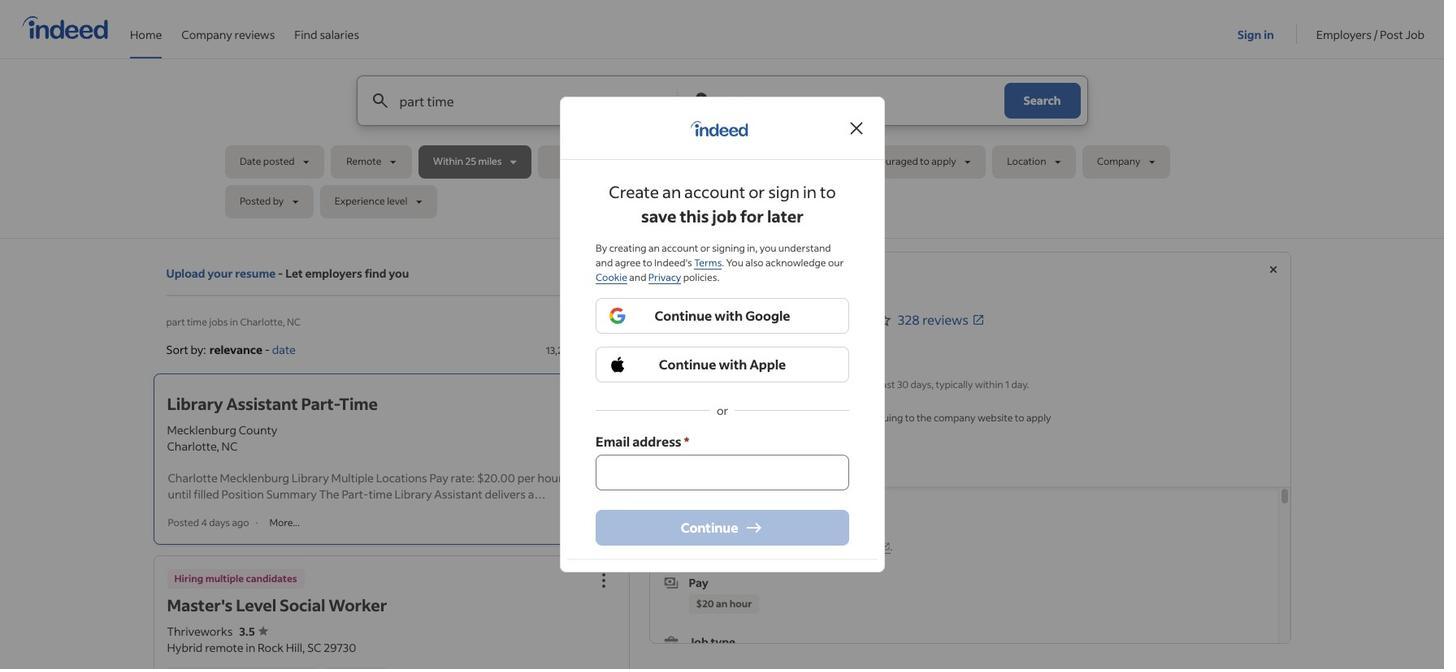 Task type: vqa. For each thing, say whether or not it's contained in the screenshot.
Library inside Library Assistant Part-Time Mecklenburg County Charlotte, NC
yes



Task type: locate. For each thing, give the bounding box(es) containing it.
posted
[[168, 517, 199, 529]]

nc inside library assistant part-time mecklenburg county charlotte, nc
[[222, 439, 238, 455]]

library assistant part-time
[[663, 284, 854, 303]]

your right with
[[825, 541, 846, 554]]

0 vertical spatial an
[[689, 358, 704, 375]]

part
[[166, 316, 185, 328]]

indeed
[[750, 412, 782, 424]]

in up relevance on the left of the page
[[230, 316, 238, 328]]

in
[[1264, 26, 1274, 42], [230, 316, 238, 328], [848, 379, 857, 391], [246, 640, 255, 655]]

thriveworks
[[167, 624, 233, 639]]

3.5
[[239, 624, 255, 639]]

1 horizontal spatial charlotte,
[[240, 316, 285, 328]]

company
[[181, 26, 232, 42]]

reviews right 328
[[922, 311, 968, 328]]

0 horizontal spatial an
[[689, 358, 704, 375]]

$20 an hour
[[696, 598, 752, 610]]

date
[[272, 342, 296, 357]]

2 horizontal spatial -
[[741, 358, 747, 375]]

1 vertical spatial reviews
[[922, 311, 968, 328]]

2 vertical spatial -
[[741, 358, 747, 375]]

1 vertical spatial your
[[825, 541, 846, 554]]

library assistant part-time group
[[586, 382, 621, 418]]

- up 51-
[[741, 358, 747, 375]]

candidates
[[246, 573, 297, 585]]

profile link
[[848, 541, 890, 554]]

hour
[[706, 358, 735, 375], [730, 598, 752, 610]]

job right post in the top right of the page
[[1405, 26, 1425, 42]]

charlotte, down "mecklenburg county"
[[663, 336, 722, 353]]

hybrid remote in rock hill, sc 29730
[[167, 640, 356, 655]]

create
[[707, 412, 735, 424]]

1 vertical spatial time
[[781, 358, 808, 375]]

jobs up sort by: relevance - date
[[209, 316, 228, 328]]

of
[[780, 379, 790, 391]]

0 horizontal spatial time
[[339, 394, 378, 415]]

website
[[978, 412, 1013, 424]]

jobs left the help icon
[[575, 344, 594, 356]]

an up type
[[716, 598, 728, 610]]

pay left rate:
[[430, 471, 448, 486]]

time for library assistant part-time mecklenburg county charlotte, nc
[[339, 394, 378, 415]]

- left let
[[278, 266, 283, 281]]

the
[[859, 379, 874, 391], [917, 412, 932, 424], [715, 541, 730, 554]]

0 vertical spatial county
[[745, 311, 789, 328]]

relevance
[[209, 342, 262, 357]]

0 vertical spatial -
[[278, 266, 283, 281]]

pay up $20 an hour
[[689, 576, 708, 591]]

indeed image
[[690, 121, 755, 137], [690, 121, 748, 137]]

pay
[[430, 471, 448, 486], [689, 576, 708, 591]]

1 vertical spatial -
[[265, 342, 270, 357]]

assistant up mecklenburg county link in the top of the page
[[716, 284, 781, 303]]

hybrid
[[167, 640, 203, 655]]

Search search field
[[225, 76, 1219, 225]]

assistant down rate:
[[434, 487, 482, 502]]

you
[[389, 266, 409, 281]]

sort
[[166, 342, 188, 357]]

assistant inside library assistant part-time mecklenburg county charlotte, nc
[[226, 394, 298, 415]]

2 vertical spatial assistant
[[434, 487, 482, 502]]

responded to 51-74% of applications in the past 30 days, typically within 1 day.
[[682, 379, 1029, 391]]

your right upload
[[207, 266, 233, 281]]

charlotte,
[[240, 316, 285, 328], [663, 336, 722, 353], [167, 439, 219, 455]]

hiring
[[174, 573, 203, 585]]

0 vertical spatial hour
[[706, 358, 735, 375]]

details
[[694, 516, 746, 537], [748, 541, 778, 554]]

1 vertical spatial $20
[[696, 598, 714, 610]]

time up the 3.6 out of 5 stars image
[[819, 284, 854, 303]]

reviews
[[235, 26, 275, 42], [922, 311, 968, 328]]

library assistant part-time button
[[167, 394, 378, 415]]

sign
[[1237, 26, 1262, 42]]

nc up the $20 an hour - part-time
[[725, 336, 743, 353]]

1 vertical spatial charlotte,
[[663, 336, 722, 353]]

1 horizontal spatial assistant
[[434, 487, 482, 502]]

0 horizontal spatial county
[[239, 423, 277, 438]]

0 horizontal spatial pay
[[430, 471, 448, 486]]

to left 51-
[[735, 379, 745, 391]]

mecklenburg up charlotte
[[167, 423, 236, 438]]

2 horizontal spatial assistant
[[716, 284, 781, 303]]

1 horizontal spatial county
[[745, 311, 789, 328]]

hour for $20 an hour
[[730, 598, 752, 610]]

home link
[[130, 0, 162, 55]]

1 vertical spatial pay
[[689, 576, 708, 591]]

company reviews link
[[181, 0, 275, 55]]

2 vertical spatial the
[[715, 541, 730, 554]]

$20 an hour - part-time
[[663, 358, 808, 375]]

your
[[207, 266, 233, 281], [825, 541, 846, 554]]

2 horizontal spatial the
[[917, 412, 932, 424]]

library down by:
[[167, 394, 223, 415]]

0 vertical spatial reviews
[[235, 26, 275, 42]]

1 horizontal spatial time
[[369, 487, 392, 502]]

the left past
[[859, 379, 874, 391]]

1 horizontal spatial reviews
[[922, 311, 968, 328]]

not interested image
[[846, 440, 865, 459]]

$20 for $20 an hour - part-time
[[663, 358, 686, 375]]

the left job
[[715, 541, 730, 554]]

time down locations
[[369, 487, 392, 502]]

1 horizontal spatial jobs
[[575, 344, 594, 356]]

help icon image
[[597, 341, 616, 360]]

1 horizontal spatial -
[[278, 266, 283, 281]]

0 vertical spatial assistant
[[716, 284, 781, 303]]

hour up responded
[[706, 358, 735, 375]]

the
[[319, 487, 339, 502]]

typically
[[936, 379, 973, 391]]

assistant for library assistant part-time
[[716, 284, 781, 303]]

close job details image
[[1263, 260, 1283, 280]]

library up "mecklenburg county"
[[663, 284, 713, 303]]

county down library assistant part-time
[[745, 311, 789, 328]]

1 vertical spatial jobs
[[575, 344, 594, 356]]

time right part
[[187, 316, 207, 328]]

2 horizontal spatial charlotte,
[[663, 336, 722, 353]]

0 vertical spatial your
[[207, 266, 233, 281]]

2 vertical spatial an
[[716, 598, 728, 610]]

upload
[[166, 266, 205, 281]]

mecklenburg inside charlotte mecklenburg library multiple locations pay rate: $20.00 per hour. open until filled position summary the part-time library assistant delivers a…
[[220, 471, 289, 486]]

summary
[[266, 487, 317, 502]]

job left type
[[689, 635, 708, 650]]

part- down multiple
[[342, 487, 369, 502]]

time
[[819, 284, 854, 303], [339, 394, 378, 415]]

1 vertical spatial the
[[917, 412, 932, 424]]

type
[[711, 635, 735, 650]]

part-
[[784, 284, 819, 303], [750, 358, 781, 375], [301, 394, 339, 415], [342, 487, 369, 502]]

to right continuing
[[905, 412, 915, 424]]

time up multiple
[[339, 394, 378, 415]]

2 horizontal spatial to
[[1015, 412, 1024, 424]]

close image
[[846, 119, 866, 139]]

reviews for 328 reviews
[[922, 311, 968, 328]]

0 vertical spatial time
[[819, 284, 854, 303]]

part- up multiple
[[301, 394, 339, 415]]

328
[[898, 311, 920, 328]]

1 horizontal spatial details
[[748, 541, 778, 554]]

0 horizontal spatial details
[[694, 516, 746, 537]]

library
[[663, 284, 713, 303], [167, 394, 223, 415], [292, 471, 329, 486], [395, 487, 432, 502]]

0 horizontal spatial $20
[[663, 358, 686, 375]]

applications
[[792, 379, 846, 391]]

1 vertical spatial time
[[339, 394, 378, 415]]

nc
[[287, 316, 301, 328], [725, 336, 743, 353], [222, 439, 238, 455]]

job
[[1405, 26, 1425, 42], [663, 516, 691, 537], [689, 635, 708, 650]]

apply
[[1026, 412, 1051, 424]]

1 vertical spatial hour
[[730, 598, 752, 610]]

sign in
[[1237, 26, 1274, 42]]

mecklenburg up charlotte, nc
[[663, 311, 742, 328]]

home
[[130, 26, 162, 42]]

1 vertical spatial job
[[663, 516, 691, 537]]

mecklenburg up position
[[220, 471, 289, 486]]

$20
[[663, 358, 686, 375], [696, 598, 714, 610]]

0 horizontal spatial time
[[187, 316, 207, 328]]

job up here's
[[663, 516, 691, 537]]

county down library assistant part-time button
[[239, 423, 277, 438]]

upload your resume - let employers find you
[[166, 266, 409, 281]]

pay inside charlotte mecklenburg library multiple locations pay rate: $20.00 per hour. open until filled position summary the part-time library assistant delivers a…
[[430, 471, 448, 486]]

2 vertical spatial time
[[369, 487, 392, 502]]

1 horizontal spatial $20
[[696, 598, 714, 610]]

master's
[[167, 594, 233, 616]]

hour up type
[[730, 598, 752, 610]]

2 vertical spatial charlotte,
[[167, 439, 219, 455]]

ago
[[232, 517, 249, 529]]

county
[[745, 311, 789, 328], [239, 423, 277, 438]]

0 horizontal spatial reviews
[[235, 26, 275, 42]]

date link
[[272, 342, 296, 357]]

2 horizontal spatial an
[[737, 412, 749, 424]]

-
[[278, 266, 283, 281], [265, 342, 270, 357], [741, 358, 747, 375]]

nc up date link
[[287, 316, 301, 328]]

part- up the 3.6 out of 5 stars image
[[784, 284, 819, 303]]

0 horizontal spatial jobs
[[209, 316, 228, 328]]

0 vertical spatial nc
[[287, 316, 301, 328]]

2 vertical spatial mecklenburg
[[220, 471, 289, 486]]

0 horizontal spatial assistant
[[226, 394, 298, 415]]

county inside library assistant part-time mecklenburg county charlotte, nc
[[239, 423, 277, 438]]

in right sign
[[1264, 26, 1274, 42]]

within
[[975, 379, 1003, 391]]

library inside library assistant part-time mecklenburg county charlotte, nc
[[167, 394, 223, 415]]

company
[[934, 412, 976, 424]]

0 vertical spatial pay
[[430, 471, 448, 486]]

must
[[682, 412, 705, 424]]

4
[[201, 517, 207, 529]]

1 vertical spatial assistant
[[226, 394, 298, 415]]

0 horizontal spatial charlotte,
[[167, 439, 219, 455]]

1 horizontal spatial an
[[716, 598, 728, 610]]

details right job
[[748, 541, 778, 554]]

0 vertical spatial time
[[187, 316, 207, 328]]

0 vertical spatial $20
[[663, 358, 686, 375]]

details up how on the left of the page
[[694, 516, 746, 537]]

library down locations
[[395, 487, 432, 502]]

jobs
[[209, 316, 228, 328], [575, 344, 594, 356]]

apply now button
[[663, 432, 776, 467]]

charlotte, up charlotte
[[167, 439, 219, 455]]

1 horizontal spatial time
[[819, 284, 854, 303]]

sc
[[307, 640, 321, 655]]

search
[[1024, 93, 1061, 108]]

2 vertical spatial nc
[[222, 439, 238, 455]]

1 horizontal spatial pay
[[689, 576, 708, 591]]

assistant down date link
[[226, 394, 298, 415]]

job details
[[663, 516, 746, 537]]

time inside library assistant part-time mecklenburg county charlotte, nc
[[339, 394, 378, 415]]

$20 up job type
[[696, 598, 714, 610]]

1 horizontal spatial your
[[825, 541, 846, 554]]

nc up position
[[222, 439, 238, 455]]

locations
[[376, 471, 427, 486]]

an for $20 an hour - part-time
[[689, 358, 704, 375]]

0 horizontal spatial to
[[735, 379, 745, 391]]

time for library assistant part-time
[[819, 284, 854, 303]]

- left date link
[[265, 342, 270, 357]]

profile
[[848, 541, 877, 554]]

$20 down charlotte, nc
[[663, 358, 686, 375]]

time up the of
[[781, 358, 808, 375]]

an right create
[[737, 412, 749, 424]]

to left "apply"
[[1015, 412, 1024, 424]]

$20.00
[[477, 471, 515, 486]]

1 vertical spatial nc
[[725, 336, 743, 353]]

the left company
[[917, 412, 932, 424]]

0 horizontal spatial -
[[265, 342, 270, 357]]

1 vertical spatial mecklenburg
[[167, 423, 236, 438]]

an up responded
[[689, 358, 704, 375]]

0 horizontal spatial nc
[[222, 439, 238, 455]]

1 vertical spatial county
[[239, 423, 277, 438]]

charlotte, up date
[[240, 316, 285, 328]]

time inside charlotte mecklenburg library multiple locations pay rate: $20.00 per hour. open until filled position summary the part-time library assistant delivers a…
[[369, 487, 392, 502]]

master's level social worker group
[[586, 563, 621, 599]]

employers
[[1316, 26, 1372, 42]]

reviews right company
[[235, 26, 275, 42]]

0 vertical spatial the
[[859, 379, 874, 391]]

2 vertical spatial job
[[689, 635, 708, 650]]

with
[[803, 541, 823, 554]]



Task type: describe. For each thing, give the bounding box(es) containing it.
login window dialog
[[559, 97, 885, 573]]

sort by: relevance - date
[[166, 342, 296, 357]]

0 vertical spatial job
[[1405, 26, 1425, 42]]

by:
[[191, 342, 206, 357]]

employers / post job link
[[1316, 0, 1425, 55]]

hour for $20 an hour - part-time
[[706, 358, 735, 375]]

0 vertical spatial mecklenburg
[[663, 311, 742, 328]]

rock
[[258, 640, 284, 655]]

social
[[280, 594, 325, 616]]

multiple
[[205, 573, 244, 585]]

employers
[[305, 266, 362, 281]]

part time jobs in charlotte, nc
[[166, 316, 301, 328]]

sign in link
[[1237, 1, 1276, 56]]

in down 3.5 out of five stars rating 'image'
[[246, 640, 255, 655]]

2 horizontal spatial nc
[[725, 336, 743, 353]]

3.5 out of five stars rating image
[[239, 624, 268, 639]]

- for let
[[278, 266, 283, 281]]

0 horizontal spatial the
[[715, 541, 730, 554]]

1 horizontal spatial to
[[905, 412, 915, 424]]

here's how the job details align with your
[[663, 541, 848, 554]]

library up summary
[[292, 471, 329, 486]]

hour.
[[538, 471, 564, 486]]

employers / post job
[[1316, 26, 1425, 42]]

0 vertical spatial charlotte,
[[240, 316, 285, 328]]

charlotte, nc
[[663, 336, 743, 353]]

74%
[[760, 379, 778, 391]]

1 vertical spatial details
[[748, 541, 778, 554]]

find
[[365, 266, 386, 281]]

official indeed logo element
[[690, 121, 755, 141]]

county inside mecklenburg county link
[[745, 311, 789, 328]]

remote
[[205, 640, 243, 655]]

search button
[[1004, 83, 1080, 119]]

master's level social worker
[[167, 594, 387, 616]]

0 vertical spatial details
[[694, 516, 746, 537]]

2 horizontal spatial time
[[781, 358, 808, 375]]

part- inside library assistant part-time mecklenburg county charlotte, nc
[[301, 394, 339, 415]]

hiring multiple candidates
[[174, 573, 297, 585]]

align
[[779, 541, 801, 554]]

mecklenburg county
[[663, 311, 789, 328]]

continuing
[[854, 412, 903, 424]]

in inside sign in 'link'
[[1264, 26, 1274, 42]]

delivers
[[485, 487, 526, 502]]

upload your resume link
[[166, 265, 276, 282]]

0 horizontal spatial your
[[207, 266, 233, 281]]

51-
[[747, 379, 760, 391]]

you
[[663, 412, 680, 424]]

job type
[[689, 635, 735, 650]]

posted 4 days ago ·
[[168, 517, 258, 529]]

find salaries link
[[294, 0, 359, 55]]

apply now
[[677, 441, 743, 458]]

13,219 jobs
[[546, 344, 594, 356]]

part- up 74%
[[750, 358, 781, 375]]

salaries
[[320, 26, 359, 42]]

assistant for library assistant part-time mecklenburg county charlotte, nc
[[226, 394, 298, 415]]

job for job type
[[689, 635, 708, 650]]

- for part-
[[741, 358, 747, 375]]

let
[[285, 266, 303, 281]]

0 vertical spatial jobs
[[209, 316, 228, 328]]

$20 for $20 an hour
[[696, 598, 714, 610]]

an for $20 an hour
[[716, 598, 728, 610]]

in left past
[[848, 379, 857, 391]]

assistant inside charlotte mecklenburg library multiple locations pay rate: $20.00 per hour. open until filled position summary the part-time library assistant delivers a…
[[434, 487, 482, 502]]

charlotte
[[168, 471, 218, 486]]

328 reviews link
[[898, 311, 985, 328]]

hill,
[[286, 640, 305, 655]]

/
[[1374, 26, 1378, 42]]

328 reviews
[[898, 311, 968, 328]]

3.6 out of 5 stars image
[[818, 310, 891, 330]]

job
[[732, 541, 746, 554]]

.
[[890, 541, 893, 554]]

part- inside charlotte mecklenburg library multiple locations pay rate: $20.00 per hour. open until filled position summary the part-time library assistant delivers a…
[[342, 487, 369, 502]]

job for job details
[[663, 516, 691, 537]]

a…
[[528, 487, 546, 502]]

account
[[784, 412, 820, 424]]

1
[[1005, 379, 1009, 391]]

1 horizontal spatial the
[[859, 379, 874, 391]]

1 horizontal spatial nc
[[287, 316, 301, 328]]

- for date
[[265, 342, 270, 357]]

charlotte, inside library assistant part-time mecklenburg county charlotte, nc
[[167, 439, 219, 455]]

company reviews
[[181, 26, 275, 42]]

post
[[1380, 26, 1403, 42]]

charlotte mecklenburg library multiple locations pay rate: $20.00 per hour. open until filled position summary the part-time library assistant delivers a…
[[168, 471, 596, 502]]

now
[[716, 441, 743, 458]]

before
[[822, 412, 852, 424]]

save this job image
[[797, 440, 817, 459]]

per
[[517, 471, 535, 486]]

you must create an indeed account before continuing to the company website to apply
[[663, 412, 1051, 424]]

worker
[[329, 594, 387, 616]]

resume
[[235, 266, 276, 281]]

how
[[693, 541, 713, 554]]

master's level social worker button
[[167, 594, 387, 616]]

13,219
[[546, 344, 573, 356]]

rate:
[[451, 471, 475, 486]]

open
[[567, 471, 596, 486]]

1 vertical spatial an
[[737, 412, 749, 424]]

·
[[256, 517, 258, 529]]

position
[[221, 487, 264, 502]]

mecklenburg inside library assistant part-time mecklenburg county charlotte, nc
[[167, 423, 236, 438]]

mecklenburg county link
[[663, 310, 805, 330]]

days,
[[911, 379, 934, 391]]

reviews for company reviews
[[235, 26, 275, 42]]

here's
[[663, 541, 691, 554]]

day.
[[1011, 379, 1029, 391]]

30
[[897, 379, 909, 391]]

library assistant part-time mecklenburg county charlotte, nc
[[167, 394, 378, 455]]

multiple
[[331, 471, 374, 486]]

level
[[236, 594, 276, 616]]



